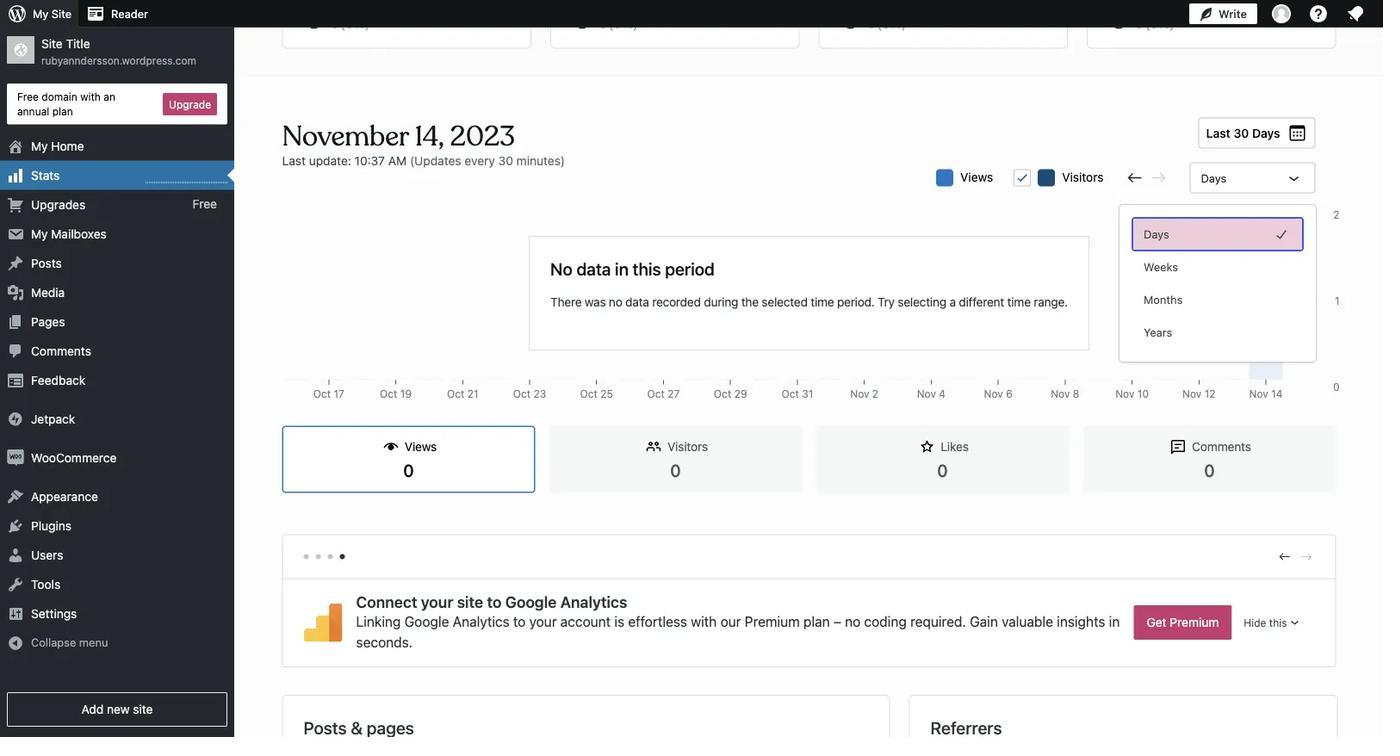 Task type: describe. For each thing, give the bounding box(es) containing it.
oct 17
[[313, 388, 344, 400]]

there
[[550, 295, 582, 309]]

views for views 0
[[405, 440, 437, 454]]

nov for nov 14
[[1249, 388, 1268, 400]]

write link
[[1189, 0, 1257, 28]]

collapse menu link
[[0, 628, 234, 657]]

write
[[1219, 7, 1247, 20]]

10
[[1138, 388, 1149, 400]]

100,000 for 100,000
[[1300, 388, 1340, 400]]

gain
[[970, 614, 998, 630]]

0 inside comments 0
[[1204, 460, 1215, 480]]

with inside free domain with an annual plan
[[80, 90, 101, 102]]

period
[[665, 258, 715, 279]]

with inside connect your site to google analytics linking google analytics to your account is effortless with our premium plan – no coding required. gain valuable insights in seconds.
[[691, 614, 717, 630]]

oct for oct 31
[[782, 388, 799, 400]]

highest hourly views 0 image
[[146, 172, 227, 183]]

no
[[550, 258, 573, 279]]

a
[[950, 295, 956, 309]]

6
[[1006, 388, 1013, 400]]

last inside the november 14, 2023 last update: 10:37 am (updates every 30 minutes)
[[282, 153, 306, 168]]

jetpack
[[31, 412, 75, 426]]

feedback link
[[0, 366, 234, 395]]

appearance link
[[0, 482, 234, 511]]

2 ( from the left
[[609, 16, 614, 31]]

option group containing days
[[1133, 219, 1302, 348]]

settings link
[[0, 599, 234, 628]]

oct for oct 17
[[313, 388, 331, 400]]

my for my site
[[33, 7, 48, 20]]

8
[[1073, 388, 1080, 400]]

no data in this period
[[550, 258, 715, 279]]

nov for nov 4
[[917, 388, 936, 400]]

visitors 0
[[667, 440, 708, 480]]

next image
[[1299, 549, 1315, 564]]

hide this
[[1244, 617, 1287, 629]]

free for free domain with an annual plan
[[17, 90, 39, 102]]

our
[[720, 614, 741, 630]]

jetpack link
[[0, 404, 234, 434]]

1 ( from the left
[[340, 16, 345, 31]]

views for views
[[960, 170, 993, 184]]

(updates
[[410, 153, 461, 168]]

1
[[1335, 295, 1340, 307]]

years
[[1144, 326, 1172, 339]]

0 inside visitors 0
[[670, 460, 681, 480]]

4 0 ( 0 %) from the left
[[1136, 16, 1175, 31]]

period.
[[837, 295, 875, 309]]

days for days button
[[1144, 228, 1169, 241]]

try
[[878, 295, 895, 309]]

my site
[[33, 7, 72, 20]]

nov for nov 6
[[984, 388, 1003, 400]]

nov 14
[[1249, 388, 1283, 400]]

25
[[601, 388, 613, 400]]

tools
[[31, 577, 60, 591]]

4 %) from the left
[[1158, 16, 1175, 31]]

recorded
[[652, 295, 701, 309]]

stats link
[[0, 161, 234, 190]]

3 ( from the left
[[877, 16, 882, 31]]

oct for oct 23
[[513, 388, 531, 400]]

oct for oct 21
[[447, 388, 465, 400]]

my for my mailboxes
[[31, 227, 48, 241]]

14,
[[415, 119, 444, 154]]

hide
[[1244, 617, 1266, 629]]

get
[[1147, 615, 1167, 630]]

0 inside likes 0
[[937, 460, 948, 480]]

november 14, 2023 last update: 10:37 am (updates every 30 minutes)
[[282, 119, 565, 168]]

the
[[741, 295, 759, 309]]

1 %) from the left
[[353, 16, 370, 31]]

21
[[467, 388, 478, 400]]

collapse menu
[[31, 636, 108, 649]]

Days button
[[1133, 219, 1302, 250]]

add new site link
[[7, 692, 227, 727]]

2 heading from the left
[[931, 716, 1002, 737]]

0 horizontal spatial to
[[487, 593, 502, 611]]

views 0
[[403, 440, 437, 480]]

0 horizontal spatial this
[[633, 258, 661, 279]]

2 horizontal spatial days
[[1252, 126, 1280, 140]]

30 inside button
[[1234, 126, 1249, 140]]

30 inside the november 14, 2023 last update: 10:37 am (updates every 30 minutes)
[[498, 153, 513, 168]]

my for my home
[[31, 139, 48, 153]]

2 for nov 2
[[872, 388, 879, 400]]

help image
[[1308, 3, 1329, 24]]

seconds.
[[356, 634, 413, 651]]

free domain with an annual plan
[[17, 90, 115, 117]]

31
[[802, 388, 813, 400]]

oct 29
[[714, 388, 747, 400]]

feedback
[[31, 373, 85, 387]]

oct for oct 25
[[580, 388, 598, 400]]

17
[[334, 388, 344, 400]]

upgrade
[[169, 98, 211, 110]]

free for free
[[192, 197, 217, 211]]

1 vertical spatial to
[[513, 614, 526, 630]]

update:
[[309, 153, 351, 168]]

likes 0
[[937, 440, 969, 480]]

am
[[388, 153, 407, 168]]

nov for nov 2
[[850, 388, 869, 400]]

an
[[104, 90, 115, 102]]

hide this button
[[1232, 606, 1315, 639]]

last 30 days button
[[1199, 118, 1316, 149]]

oct 31
[[782, 388, 813, 400]]

oct for oct 29
[[714, 388, 731, 400]]

there was no data recorded during the selected time period. try selecting a different time range.
[[550, 295, 1068, 309]]

nov for nov 12
[[1183, 388, 1202, 400]]

–
[[834, 614, 841, 630]]

appearance
[[31, 489, 98, 503]]

premium inside get premium button
[[1170, 615, 1219, 630]]

2 %) from the left
[[621, 16, 638, 31]]

comments 0
[[1192, 440, 1251, 480]]

4
[[939, 388, 946, 400]]

tools link
[[0, 570, 234, 599]]

days button
[[1190, 162, 1316, 193]]

months
[[1144, 293, 1183, 306]]

get premium button
[[1134, 606, 1232, 640]]



Task type: locate. For each thing, give the bounding box(es) containing it.
0 horizontal spatial no
[[609, 295, 622, 309]]

2 vertical spatial my
[[31, 227, 48, 241]]

last
[[1206, 126, 1231, 140], [282, 153, 306, 168]]

1 nov from the left
[[850, 388, 869, 400]]

data down no data in this period
[[625, 295, 649, 309]]

0 horizontal spatial visitors
[[667, 440, 708, 454]]

my site link
[[0, 0, 78, 28]]

0 vertical spatial site
[[457, 593, 483, 611]]

6 oct from the left
[[647, 388, 665, 400]]

with left our
[[691, 614, 717, 630]]

google analytics
[[505, 593, 627, 611]]

1 vertical spatial data
[[625, 295, 649, 309]]

connect your site to google analytics linking google analytics to your account is effortless with our premium plan – no coding required. gain valuable insights in seconds.
[[356, 593, 1120, 651]]

your up google
[[421, 593, 453, 611]]

premium right get
[[1170, 615, 1219, 630]]

plugins link
[[0, 511, 234, 541]]

2 time from the left
[[1007, 295, 1031, 309]]

1 horizontal spatial last
[[1206, 126, 1231, 140]]

1 oct from the left
[[313, 388, 331, 400]]

0 horizontal spatial views
[[405, 440, 437, 454]]

0 vertical spatial no
[[609, 295, 622, 309]]

5 oct from the left
[[580, 388, 598, 400]]

nov 6
[[984, 388, 1013, 400]]

1 horizontal spatial premium
[[1170, 615, 1219, 630]]

site
[[52, 7, 72, 20], [41, 37, 63, 51]]

1 vertical spatial 30
[[498, 153, 513, 168]]

oct left 21
[[447, 388, 465, 400]]

1 horizontal spatial views
[[960, 170, 993, 184]]

0 horizontal spatial site
[[133, 702, 153, 717]]

get premium
[[1147, 615, 1219, 630]]

site for new
[[133, 702, 153, 717]]

1 heading from the left
[[304, 716, 414, 737]]

no right was
[[609, 295, 622, 309]]

img image for woocommerce
[[7, 449, 24, 466]]

my profile image
[[1272, 4, 1291, 23]]

1 horizontal spatial to
[[513, 614, 526, 630]]

oct left '31'
[[782, 388, 799, 400]]

1 horizontal spatial free
[[192, 197, 217, 211]]

0 horizontal spatial premium
[[745, 614, 800, 630]]

plugins
[[31, 519, 72, 533]]

add
[[81, 702, 104, 717]]

1 0 ( 0 %) from the left
[[331, 16, 370, 31]]

oct left 23
[[513, 388, 531, 400]]

0 inside 100,000 2 1 0
[[1333, 381, 1340, 393]]

no inside connect your site to google analytics linking google analytics to your account is effortless with our premium plan – no coding required. gain valuable insights in seconds.
[[845, 614, 861, 630]]

2
[[1333, 209, 1340, 221], [872, 388, 879, 400]]

2 for 100,000 2 1 0
[[1333, 209, 1340, 221]]

data right no
[[577, 258, 611, 279]]

3 %) from the left
[[890, 16, 906, 31]]

0 inside views 0
[[403, 460, 414, 480]]

home
[[51, 139, 84, 153]]

media
[[31, 285, 65, 299]]

1 horizontal spatial this
[[1269, 617, 1287, 629]]

1 horizontal spatial with
[[691, 614, 717, 630]]

my left reader link on the top left of page
[[33, 7, 48, 20]]

oct 23
[[513, 388, 546, 400]]

users
[[31, 548, 63, 562]]

1 time from the left
[[811, 295, 834, 309]]

img image inside woocommerce link
[[7, 449, 24, 466]]

1 vertical spatial your
[[529, 614, 557, 630]]

manage your notifications image
[[1345, 3, 1366, 24]]

days up the weeks
[[1144, 228, 1169, 241]]

account
[[560, 614, 611, 630]]

in right no
[[615, 258, 629, 279]]

1 horizontal spatial your
[[529, 614, 557, 630]]

0 horizontal spatial heading
[[304, 716, 414, 737]]

1 vertical spatial with
[[691, 614, 717, 630]]

8 oct from the left
[[782, 388, 799, 400]]

oct left 25
[[580, 388, 598, 400]]

Months button
[[1133, 284, 1302, 315]]

0 horizontal spatial 30
[[498, 153, 513, 168]]

connect
[[356, 593, 417, 611]]

collapse
[[31, 636, 76, 649]]

1 horizontal spatial visitors
[[1062, 170, 1104, 184]]

days inside option group
[[1144, 228, 1169, 241]]

30 up days dropdown button
[[1234, 126, 1249, 140]]

in right insights
[[1109, 614, 1120, 630]]

nov for nov 10
[[1115, 388, 1135, 400]]

1 vertical spatial visitors
[[667, 440, 708, 454]]

this
[[633, 258, 661, 279], [1269, 617, 1287, 629]]

10:37
[[354, 153, 385, 168]]

oct 25
[[580, 388, 613, 400]]

nov left 8
[[1051, 388, 1070, 400]]

option group
[[1133, 219, 1302, 348]]

1 vertical spatial site
[[133, 702, 153, 717]]

0 vertical spatial free
[[17, 90, 39, 102]]

1 vertical spatial img image
[[7, 449, 24, 466]]

oct left 27
[[647, 388, 665, 400]]

woocommerce
[[31, 451, 117, 465]]

0 vertical spatial 30
[[1234, 126, 1249, 140]]

days down the last 30 days
[[1201, 171, 1227, 184]]

site up analytics
[[457, 593, 483, 611]]

this right the "hide"
[[1269, 617, 1287, 629]]

0 vertical spatial this
[[633, 258, 661, 279]]

7 oct from the left
[[714, 388, 731, 400]]

1 vertical spatial free
[[192, 197, 217, 211]]

site title rubyanndersson.wordpress.com
[[41, 37, 196, 66]]

free up annual plan
[[17, 90, 39, 102]]

1 vertical spatial my
[[31, 139, 48, 153]]

0 vertical spatial days
[[1252, 126, 1280, 140]]

my left the home
[[31, 139, 48, 153]]

heading
[[304, 716, 414, 737], [931, 716, 1002, 737]]

my up posts
[[31, 227, 48, 241]]

2 oct from the left
[[380, 388, 397, 400]]

days up days dropdown button
[[1252, 126, 1280, 140]]

my home
[[31, 139, 84, 153]]

site right 'new'
[[133, 702, 153, 717]]

oct for oct 27
[[647, 388, 665, 400]]

free
[[17, 90, 39, 102], [192, 197, 217, 211]]

0 vertical spatial comments
[[31, 344, 91, 358]]

0 vertical spatial data
[[577, 258, 611, 279]]

linking
[[356, 614, 401, 630]]

0 vertical spatial img image
[[7, 410, 24, 428]]

to
[[487, 593, 502, 611], [513, 614, 526, 630]]

comments down the 12
[[1192, 440, 1251, 454]]

days for days dropdown button
[[1201, 171, 1227, 184]]

upgrade button
[[163, 93, 217, 115]]

1 vertical spatial days
[[1201, 171, 1227, 184]]

0 vertical spatial views
[[960, 170, 993, 184]]

img image for jetpack
[[7, 410, 24, 428]]

site inside connect your site to google analytics linking google analytics to your account is effortless with our premium plan – no coding required. gain valuable insights in seconds.
[[457, 593, 483, 611]]

3 nov from the left
[[984, 388, 1003, 400]]

nov 2
[[850, 388, 879, 400]]

last up days dropdown button
[[1206, 126, 1231, 140]]

days
[[1252, 126, 1280, 140], [1201, 171, 1227, 184], [1144, 228, 1169, 241]]

0 horizontal spatial free
[[17, 90, 39, 102]]

comments for comments
[[31, 344, 91, 358]]

site left title
[[41, 37, 63, 51]]

0 vertical spatial in
[[615, 258, 629, 279]]

november
[[282, 119, 409, 154]]

0 vertical spatial your
[[421, 593, 453, 611]]

1 vertical spatial 100,000
[[1300, 388, 1340, 400]]

0 vertical spatial 100,000
[[1300, 209, 1340, 221]]

img image
[[7, 410, 24, 428], [7, 449, 24, 466]]

0 horizontal spatial your
[[421, 593, 453, 611]]

12
[[1205, 388, 1216, 400]]

no right "–"
[[845, 614, 861, 630]]

site up title
[[52, 7, 72, 20]]

site for your
[[457, 593, 483, 611]]

oct 27
[[647, 388, 680, 400]]

23
[[534, 388, 546, 400]]

0 horizontal spatial 2
[[872, 388, 879, 400]]

visitors for visitors
[[1062, 170, 1104, 184]]

nov left 14
[[1249, 388, 1268, 400]]

comments for comments 0
[[1192, 440, 1251, 454]]

%)
[[353, 16, 370, 31], [621, 16, 638, 31], [890, 16, 906, 31], [1158, 16, 1175, 31]]

your down the google analytics
[[529, 614, 557, 630]]

1 100,000 from the top
[[1300, 209, 1340, 221]]

2 100,000 from the top
[[1300, 388, 1340, 400]]

free inside free domain with an annual plan
[[17, 90, 39, 102]]

to right analytics
[[513, 614, 526, 630]]

29
[[734, 388, 747, 400]]

14
[[1271, 388, 1283, 400]]

last left update:
[[282, 153, 306, 168]]

1 vertical spatial 2
[[872, 388, 879, 400]]

add new site
[[81, 702, 153, 717]]

rubyanndersson.wordpress.com
[[41, 54, 196, 66]]

nov left 6
[[984, 388, 1003, 400]]

posts link
[[0, 249, 234, 278]]

reader
[[111, 7, 148, 20]]

100,000 for 100,000 2 1 0
[[1300, 209, 1340, 221]]

Weeks button
[[1133, 251, 1302, 282]]

selecting
[[898, 295, 946, 309]]

your
[[421, 593, 453, 611], [529, 614, 557, 630]]

1 vertical spatial this
[[1269, 617, 1287, 629]]

0 vertical spatial visitors
[[1062, 170, 1104, 184]]

premium right our
[[745, 614, 800, 630]]

1 horizontal spatial 2
[[1333, 209, 1340, 221]]

2 inside 100,000 2 1 0
[[1333, 209, 1340, 221]]

annual plan
[[17, 105, 73, 117]]

img image left 'jetpack'
[[7, 410, 24, 428]]

stats
[[31, 168, 60, 182]]

0 horizontal spatial last
[[282, 153, 306, 168]]

site inside 'site title rubyanndersson.wordpress.com'
[[41, 37, 63, 51]]

nov left the 12
[[1183, 388, 1202, 400]]

title
[[66, 37, 90, 51]]

27
[[668, 388, 680, 400]]

users link
[[0, 541, 234, 570]]

time
[[811, 295, 834, 309], [1007, 295, 1031, 309]]

views
[[960, 170, 993, 184], [405, 440, 437, 454]]

pages link
[[0, 307, 234, 336]]

oct left 19
[[380, 388, 397, 400]]

0 horizontal spatial days
[[1144, 228, 1169, 241]]

pages
[[31, 314, 65, 329]]

None checkbox
[[1014, 169, 1031, 186]]

0 vertical spatial to
[[487, 593, 502, 611]]

100,000 2 1 0
[[1300, 209, 1340, 393]]

free down highest hourly views 0 image
[[192, 197, 217, 211]]

1 horizontal spatial 30
[[1234, 126, 1249, 140]]

1 img image from the top
[[7, 410, 24, 428]]

my
[[33, 7, 48, 20], [31, 139, 48, 153], [31, 227, 48, 241]]

1 vertical spatial views
[[405, 440, 437, 454]]

views inside views 0
[[405, 440, 437, 454]]

4 ( from the left
[[1145, 16, 1150, 31]]

reader link
[[78, 0, 155, 28]]

oct 21
[[447, 388, 478, 400]]

0 vertical spatial site
[[52, 7, 72, 20]]

100,000 down days dropdown button
[[1300, 209, 1340, 221]]

media link
[[0, 278, 234, 307]]

visitors for visitors 0
[[667, 440, 708, 454]]

1 vertical spatial last
[[282, 153, 306, 168]]

0 horizontal spatial comments
[[31, 344, 91, 358]]

3 oct from the left
[[447, 388, 465, 400]]

6 nov from the left
[[1183, 388, 1202, 400]]

0 vertical spatial 2
[[1333, 209, 1340, 221]]

nov right '31'
[[850, 388, 869, 400]]

was
[[585, 295, 606, 309]]

premium inside connect your site to google analytics linking google analytics to your account is effortless with our premium plan – no coding required. gain valuable insights in seconds.
[[745, 614, 800, 630]]

this inside button
[[1269, 617, 1287, 629]]

1 vertical spatial comments
[[1192, 440, 1251, 454]]

last 30 days
[[1206, 126, 1280, 140]]

0 horizontal spatial with
[[80, 90, 101, 102]]

img image left woocommerce in the bottom left of the page
[[7, 449, 24, 466]]

1 vertical spatial no
[[845, 614, 861, 630]]

19
[[400, 388, 412, 400]]

weeks
[[1144, 261, 1178, 273]]

100,000 right 14
[[1300, 388, 1340, 400]]

1 horizontal spatial data
[[625, 295, 649, 309]]

nov left 4
[[917, 388, 936, 400]]

1 horizontal spatial heading
[[931, 716, 1002, 737]]

with left an
[[80, 90, 101, 102]]

0 horizontal spatial data
[[577, 258, 611, 279]]

5 nov from the left
[[1115, 388, 1135, 400]]

1 horizontal spatial in
[[1109, 614, 1120, 630]]

1 horizontal spatial site
[[457, 593, 483, 611]]

2 vertical spatial days
[[1144, 228, 1169, 241]]

2 img image from the top
[[7, 449, 24, 466]]

oct 19
[[380, 388, 412, 400]]

to up analytics
[[487, 593, 502, 611]]

pager controls element
[[283, 535, 1335, 579]]

with
[[80, 90, 101, 102], [691, 614, 717, 630]]

oct left 29
[[714, 388, 731, 400]]

oct for oct 19
[[380, 388, 397, 400]]

this left period
[[633, 258, 661, 279]]

7 nov from the left
[[1249, 388, 1268, 400]]

3 0 ( 0 %) from the left
[[867, 16, 906, 31]]

mailboxes
[[51, 227, 107, 241]]

4 oct from the left
[[513, 388, 531, 400]]

nov left 10
[[1115, 388, 1135, 400]]

0 vertical spatial last
[[1206, 126, 1231, 140]]

nov 10
[[1115, 388, 1149, 400]]

in inside connect your site to google analytics linking google analytics to your account is effortless with our premium plan – no coding required. gain valuable insights in seconds.
[[1109, 614, 1120, 630]]

last inside button
[[1206, 126, 1231, 140]]

30 right every
[[498, 153, 513, 168]]

Years button
[[1133, 317, 1302, 348]]

1 horizontal spatial time
[[1007, 295, 1031, 309]]

0 ( 0 %)
[[331, 16, 370, 31], [599, 16, 638, 31], [867, 16, 906, 31], [1136, 16, 1175, 31]]

0 vertical spatial with
[[80, 90, 101, 102]]

0 horizontal spatial in
[[615, 258, 629, 279]]

likes
[[941, 440, 969, 454]]

menu
[[79, 636, 108, 649]]

0 vertical spatial my
[[33, 7, 48, 20]]

time left range. at the right top of page
[[1007, 295, 1031, 309]]

site inside 'link'
[[133, 702, 153, 717]]

premium
[[745, 614, 800, 630], [1170, 615, 1219, 630]]

plan
[[804, 614, 830, 630]]

1 horizontal spatial days
[[1201, 171, 1227, 184]]

img image inside "jetpack" link
[[7, 410, 24, 428]]

0 horizontal spatial time
[[811, 295, 834, 309]]

visitors
[[1062, 170, 1104, 184], [667, 440, 708, 454]]

nov for nov 8
[[1051, 388, 1070, 400]]

1 vertical spatial site
[[41, 37, 63, 51]]

2 nov from the left
[[917, 388, 936, 400]]

previous image
[[1277, 549, 1292, 564]]

nov 12
[[1183, 388, 1216, 400]]

range.
[[1034, 295, 1068, 309]]

oct left 17
[[313, 388, 331, 400]]

comments up feedback
[[31, 344, 91, 358]]

nov 8
[[1051, 388, 1080, 400]]

4 nov from the left
[[1051, 388, 1070, 400]]

1 horizontal spatial no
[[845, 614, 861, 630]]

2 0 ( 0 %) from the left
[[599, 16, 638, 31]]

1 horizontal spatial comments
[[1192, 440, 1251, 454]]

time left period. at the right top of page
[[811, 295, 834, 309]]

required.
[[910, 614, 966, 630]]

days inside dropdown button
[[1201, 171, 1227, 184]]

1 vertical spatial in
[[1109, 614, 1120, 630]]



Task type: vqa. For each thing, say whether or not it's contained in the screenshot.
Manage your sites ICON
no



